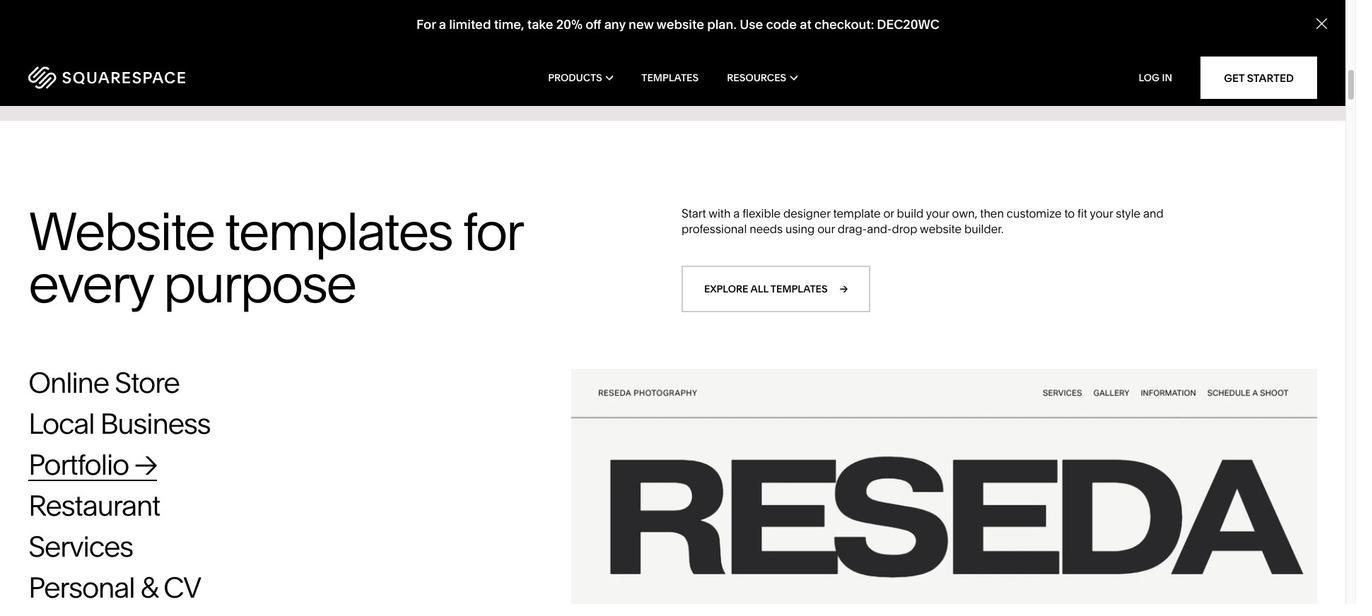 Task type: locate. For each thing, give the bounding box(es) containing it.
for a limited time, take 20% off any new website plan. use code at checkout: dec20wc
[[417, 16, 940, 33]]

0 vertical spatial →
[[840, 283, 848, 295]]

squarespace logo image
[[28, 66, 185, 89]]

new
[[629, 16, 654, 33]]

builder.
[[965, 222, 1004, 236]]

then
[[980, 206, 1004, 220]]

1 vertical spatial →
[[134, 447, 157, 482]]

online
[[28, 365, 109, 400]]

templates
[[225, 199, 452, 264], [771, 283, 828, 295]]

website down own,
[[920, 222, 962, 236]]

started
[[1247, 71, 1294, 85]]

1 your from the left
[[926, 206, 950, 220]]

0 vertical spatial website
[[657, 16, 704, 33]]

products button
[[548, 50, 613, 106]]

portfolio
[[28, 447, 129, 482]]

→ down drag-
[[840, 283, 848, 295]]

0 horizontal spatial →
[[134, 447, 157, 482]]

→
[[840, 283, 848, 295], [134, 447, 157, 482]]

log
[[1139, 71, 1160, 84]]

services link
[[28, 529, 161, 564]]

1 horizontal spatial website
[[920, 222, 962, 236]]

get started link
[[1201, 57, 1317, 99]]

at
[[800, 16, 812, 33]]

plan.
[[707, 16, 737, 33]]

your
[[926, 206, 950, 220], [1090, 206, 1113, 220]]

your left own,
[[926, 206, 950, 220]]

1 horizontal spatial →
[[840, 283, 848, 295]]

a
[[439, 16, 446, 33], [734, 206, 740, 220]]

flexible
[[743, 206, 781, 220]]

2 your from the left
[[1090, 206, 1113, 220]]

online store local business portfolio → restaurant services
[[28, 365, 210, 564]]

log             in
[[1139, 71, 1173, 84]]

products
[[548, 71, 602, 84]]

0 vertical spatial templates
[[225, 199, 452, 264]]

your right fit at the right top of the page
[[1090, 206, 1113, 220]]

restaurant
[[28, 488, 160, 523]]

fit
[[1078, 206, 1088, 220]]

website
[[657, 16, 704, 33], [920, 222, 962, 236]]

0 horizontal spatial templates
[[225, 199, 452, 264]]

start
[[682, 206, 706, 220]]

a right for
[[439, 16, 446, 33]]

time,
[[494, 16, 524, 33]]

limited
[[449, 16, 491, 33]]

log             in link
[[1139, 71, 1173, 84]]

1 vertical spatial website
[[920, 222, 962, 236]]

to
[[1065, 206, 1075, 220]]

website right new
[[657, 16, 704, 33]]

0 horizontal spatial website
[[657, 16, 704, 33]]

→ down business
[[134, 447, 157, 482]]

professional
[[682, 222, 747, 236]]

website
[[28, 199, 214, 264]]

1 vertical spatial a
[[734, 206, 740, 220]]

0 horizontal spatial your
[[926, 206, 950, 220]]

get
[[1224, 71, 1245, 85]]

1 horizontal spatial your
[[1090, 206, 1113, 220]]

templates
[[642, 71, 699, 84]]

0 vertical spatial a
[[439, 16, 446, 33]]

a inside start with a flexible designer template or build your own, then customize to fit your style and professional needs using our drag-and-drop website builder.
[[734, 206, 740, 220]]

1 vertical spatial templates
[[771, 283, 828, 295]]

drag-
[[838, 222, 867, 236]]

resources
[[727, 71, 787, 84]]

1 horizontal spatial a
[[734, 206, 740, 220]]

a right with
[[734, 206, 740, 220]]

resources button
[[727, 50, 798, 106]]



Task type: vqa. For each thing, say whether or not it's contained in the screenshot.
Store
yes



Task type: describe. For each thing, give the bounding box(es) containing it.
own,
[[952, 206, 978, 220]]

or
[[884, 206, 894, 220]]

our
[[818, 222, 835, 236]]

checkout:
[[815, 16, 874, 33]]

take
[[527, 16, 553, 33]]

for
[[417, 16, 436, 33]]

use
[[740, 16, 763, 33]]

store
[[115, 365, 179, 400]]

templates link
[[642, 50, 699, 106]]

style
[[1116, 206, 1141, 220]]

website inside start with a flexible designer template or build your own, then customize to fit your style and professional needs using our drag-and-drop website builder.
[[920, 222, 962, 236]]

get started
[[1224, 71, 1294, 85]]

dec20wc
[[877, 16, 940, 33]]

squarespace logo link
[[28, 66, 286, 89]]

with
[[709, 206, 731, 220]]

every
[[28, 252, 152, 316]]

and-
[[867, 222, 892, 236]]

0 horizontal spatial a
[[439, 16, 446, 33]]

code
[[766, 16, 797, 33]]

services
[[28, 529, 133, 564]]

start with a flexible designer template or build your own, then customize to fit your style and professional needs using our drag-and-drop website builder.
[[682, 206, 1164, 236]]

needs
[[750, 222, 783, 236]]

customize
[[1007, 206, 1062, 220]]

20%
[[556, 16, 583, 33]]

off
[[586, 16, 601, 33]]

explore all templates
[[704, 283, 828, 295]]

local
[[28, 406, 94, 441]]

for
[[463, 199, 522, 264]]

local business link
[[28, 406, 238, 441]]

explore
[[704, 283, 749, 295]]

any
[[604, 16, 626, 33]]

in
[[1162, 71, 1173, 84]]

1 horizontal spatial templates
[[771, 283, 828, 295]]

website templates for every purpose
[[28, 199, 522, 316]]

using
[[786, 222, 815, 236]]

online store link
[[28, 365, 207, 400]]

purpose
[[163, 252, 355, 316]]

business
[[100, 406, 210, 441]]

template
[[833, 206, 881, 220]]

all
[[751, 283, 769, 295]]

build
[[897, 206, 924, 220]]

drop
[[892, 222, 918, 236]]

restaurant link
[[28, 488, 188, 523]]

→ inside online store local business portfolio → restaurant services
[[134, 447, 157, 482]]

templates inside website templates for every purpose
[[225, 199, 452, 264]]

designer
[[784, 206, 831, 220]]

and
[[1144, 206, 1164, 220]]



